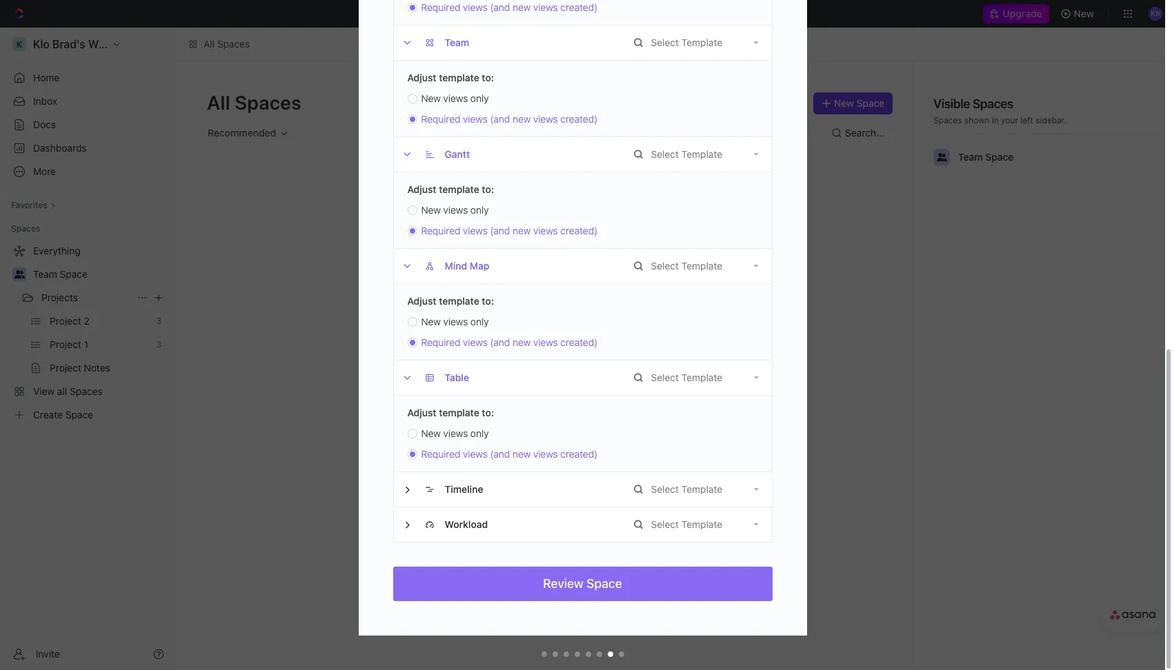 Task type: locate. For each thing, give the bounding box(es) containing it.
5 template from the top
[[682, 484, 723, 495]]

1 template from the top
[[682, 37, 723, 48]]

dashboards link
[[6, 137, 170, 159]]

5 select from the top
[[651, 484, 679, 495]]

0 vertical spatial search...
[[555, 8, 594, 19]]

in
[[992, 115, 999, 126]]

1 vertical spatial team
[[958, 151, 983, 163]]

1 template from the top
[[439, 72, 479, 83]]

1 vertical spatial search...
[[845, 127, 885, 139]]

6 select from the top
[[651, 519, 679, 531]]

team
[[445, 37, 469, 48], [958, 151, 983, 163], [33, 268, 57, 280]]

tree
[[6, 240, 170, 426]]

0 horizontal spatial search...
[[555, 8, 594, 19]]

projects
[[41, 292, 78, 304]]

sidebar.
[[1036, 115, 1067, 126]]

1 required from the top
[[421, 1, 461, 13]]

new
[[1074, 8, 1094, 19], [421, 92, 441, 104], [834, 97, 854, 109], [421, 204, 441, 216], [421, 316, 441, 328], [421, 428, 441, 440]]

2 vertical spatial team
[[33, 268, 57, 280]]

4 only from the top
[[471, 428, 489, 440]]

select template button for team
[[634, 26, 772, 60]]

search...
[[555, 8, 594, 19], [845, 127, 885, 139]]

0 horizontal spatial team
[[33, 268, 57, 280]]

4 template from the top
[[682, 372, 723, 384]]

shown
[[964, 115, 990, 126]]

new views only up gantt
[[421, 92, 489, 104]]

required views (and new views created)
[[421, 1, 598, 13], [421, 113, 598, 125], [421, 225, 598, 237], [421, 337, 598, 348], [421, 448, 598, 460]]

0 vertical spatial search... button
[[415, 4, 717, 23]]

1 created) from the top
[[560, 1, 598, 13]]

4 (and from the top
[[490, 337, 510, 348]]

6 select template from the top
[[651, 519, 723, 531]]

mind map
[[445, 260, 489, 272]]

created)
[[560, 1, 598, 13], [560, 113, 598, 125], [560, 225, 598, 237], [560, 337, 598, 348], [560, 448, 598, 460]]

favorites button
[[6, 197, 61, 214]]

1 adjust template to: from the top
[[407, 72, 494, 83]]

0 horizontal spatial team space
[[33, 268, 88, 280]]

visible
[[934, 97, 970, 111]]

2 select template from the top
[[651, 148, 723, 160]]

new views only down mind at the left
[[421, 316, 489, 328]]

3 created) from the top
[[560, 225, 598, 237]]

2 created) from the top
[[560, 113, 598, 125]]

template
[[682, 37, 723, 48], [682, 148, 723, 160], [682, 260, 723, 272], [682, 372, 723, 384], [682, 484, 723, 495], [682, 519, 723, 531]]

3 select template button from the top
[[634, 249, 772, 284]]

5 new from the top
[[513, 448, 531, 460]]

0 horizontal spatial user group image
[[14, 270, 24, 279]]

invite
[[36, 648, 60, 660]]

new views only up mind at the left
[[421, 204, 489, 216]]

3 (and from the top
[[490, 225, 510, 237]]

select template
[[651, 37, 723, 48], [651, 148, 723, 160], [651, 260, 723, 272], [651, 372, 723, 384], [651, 484, 723, 495], [651, 519, 723, 531]]

3 adjust from the top
[[407, 295, 436, 307]]

team space link
[[33, 264, 167, 286]]

5 (and from the top
[[490, 448, 510, 460]]

team space inside sidebar navigation
[[33, 268, 88, 280]]

select template for table
[[651, 372, 723, 384]]

user group image
[[937, 153, 947, 161], [14, 270, 24, 279]]

0 vertical spatial team space
[[958, 151, 1014, 163]]

0 vertical spatial team
[[445, 37, 469, 48]]

docs
[[33, 119, 56, 130]]

0 horizontal spatial search... button
[[415, 4, 717, 23]]

views
[[463, 1, 488, 13], [533, 1, 558, 13], [443, 92, 468, 104], [463, 113, 488, 125], [533, 113, 558, 125], [443, 204, 468, 216], [463, 225, 488, 237], [533, 225, 558, 237], [443, 316, 468, 328], [463, 337, 488, 348], [533, 337, 558, 348], [443, 428, 468, 440], [463, 448, 488, 460], [533, 448, 558, 460]]

0 vertical spatial user group image
[[937, 153, 947, 161]]

team space down shown
[[958, 151, 1014, 163]]

2 to: from the top
[[482, 184, 494, 195]]

home
[[33, 72, 60, 83]]

3 new views only from the top
[[421, 316, 489, 328]]

new views only
[[421, 92, 489, 104], [421, 204, 489, 216], [421, 316, 489, 328], [421, 428, 489, 440]]

1 select from the top
[[651, 37, 679, 48]]

upgrade
[[1003, 8, 1042, 19]]

1 vertical spatial search... button
[[826, 122, 893, 144]]

2 vertical spatial all
[[517, 283, 526, 293]]

3 select template from the top
[[651, 260, 723, 272]]

adjust template to:
[[407, 72, 494, 83], [407, 184, 494, 195], [407, 295, 494, 307], [407, 407, 494, 419]]

new button
[[1055, 3, 1103, 25]]

2 (and from the top
[[490, 113, 510, 125]]

1 adjust from the top
[[407, 72, 436, 83]]

4 template from the top
[[439, 407, 479, 419]]

select for table
[[651, 372, 679, 384]]

template for mind map
[[682, 260, 723, 272]]

1 vertical spatial all
[[207, 91, 230, 114]]

2 required from the top
[[421, 113, 461, 125]]

6 template from the top
[[682, 519, 723, 531]]

sidebar navigation
[[0, 28, 176, 671]]

3 template from the top
[[682, 260, 723, 272]]

1 required views (and new views created) from the top
[[421, 1, 598, 13]]

5 select template button from the top
[[634, 473, 772, 507]]

6 select template button from the top
[[634, 508, 772, 542]]

1 select template button from the top
[[634, 26, 772, 60]]

template for table
[[682, 372, 723, 384]]

4 select from the top
[[651, 372, 679, 384]]

joined
[[560, 283, 583, 293]]

mind
[[445, 260, 467, 272]]

1 vertical spatial all spaces
[[207, 91, 301, 114]]

2 required views (and new views created) from the top
[[421, 113, 598, 125]]

inbox
[[33, 95, 57, 107]]

spaces inside sidebar navigation
[[11, 224, 40, 234]]

only
[[471, 92, 489, 104], [471, 204, 489, 216], [471, 316, 489, 328], [471, 428, 489, 440]]

template for workload
[[682, 519, 723, 531]]

workload
[[445, 519, 488, 531]]

3 adjust template to: from the top
[[407, 295, 494, 307]]

your
[[1001, 115, 1018, 126]]

4 required from the top
[[421, 337, 461, 348]]

1 select template from the top
[[651, 37, 723, 48]]

select for gantt
[[651, 148, 679, 160]]

4 adjust from the top
[[407, 407, 436, 419]]

all spaces
[[204, 38, 250, 50], [207, 91, 301, 114]]

2 select from the top
[[651, 148, 679, 160]]

space
[[857, 97, 884, 109], [985, 151, 1014, 163], [60, 268, 88, 280], [587, 577, 622, 591]]

adjust
[[407, 72, 436, 83], [407, 184, 436, 195], [407, 295, 436, 307], [407, 407, 436, 419]]

select for timeline
[[651, 484, 679, 495]]

select
[[651, 37, 679, 48], [651, 148, 679, 160], [651, 260, 679, 272], [651, 372, 679, 384], [651, 484, 679, 495], [651, 519, 679, 531]]

team space
[[958, 151, 1014, 163], [33, 268, 88, 280]]

2 new views only from the top
[[421, 204, 489, 216]]

4 new from the top
[[513, 337, 531, 348]]

2 select template button from the top
[[634, 137, 772, 172]]

template
[[439, 72, 479, 83], [439, 184, 479, 195], [439, 295, 479, 307], [439, 407, 479, 419]]

1 vertical spatial team space
[[33, 268, 88, 280]]

1 horizontal spatial team space
[[958, 151, 1014, 163]]

review
[[543, 577, 584, 591]]

select template button
[[634, 26, 772, 60], [634, 137, 772, 172], [634, 249, 772, 284], [634, 361, 772, 395], [634, 473, 772, 507], [634, 508, 772, 542]]

1 to: from the top
[[482, 72, 494, 83]]

review space
[[543, 577, 622, 591]]

all spaces joined
[[517, 283, 583, 293]]

to:
[[482, 72, 494, 83], [482, 184, 494, 195], [482, 295, 494, 307], [482, 407, 494, 419]]

required
[[421, 1, 461, 13], [421, 113, 461, 125], [421, 225, 461, 237], [421, 337, 461, 348], [421, 448, 461, 460]]

search... button
[[415, 4, 717, 23], [826, 122, 893, 144]]

team space up projects
[[33, 268, 88, 280]]

select template button for workload
[[634, 508, 772, 542]]

all
[[204, 38, 215, 50], [207, 91, 230, 114], [517, 283, 526, 293]]

4 created) from the top
[[560, 337, 598, 348]]

4 select template button from the top
[[634, 361, 772, 395]]

3 select from the top
[[651, 260, 679, 272]]

new views only down 'table'
[[421, 428, 489, 440]]

4 select template from the top
[[651, 372, 723, 384]]

5 select template from the top
[[651, 484, 723, 495]]

1 vertical spatial user group image
[[14, 270, 24, 279]]

tree containing team space
[[6, 240, 170, 426]]

select template for mind map
[[651, 260, 723, 272]]

new
[[513, 1, 531, 13], [513, 113, 531, 125], [513, 225, 531, 237], [513, 337, 531, 348], [513, 448, 531, 460]]

0 vertical spatial all
[[204, 38, 215, 50]]

(and
[[490, 1, 510, 13], [490, 113, 510, 125], [490, 225, 510, 237], [490, 337, 510, 348], [490, 448, 510, 460]]

2 template from the top
[[682, 148, 723, 160]]

spaces
[[217, 38, 250, 50], [235, 91, 301, 114], [973, 97, 1013, 111], [934, 115, 962, 126], [11, 224, 40, 234], [529, 283, 557, 293]]

select template for workload
[[651, 519, 723, 531]]



Task type: vqa. For each thing, say whether or not it's contained in the screenshot.
first Adjust from the bottom of the page
yes



Task type: describe. For each thing, give the bounding box(es) containing it.
gantt
[[445, 148, 470, 160]]

dashboards
[[33, 142, 87, 154]]

docs link
[[6, 114, 170, 136]]

3 required views (and new views created) from the top
[[421, 225, 598, 237]]

space inside sidebar navigation
[[60, 268, 88, 280]]

5 created) from the top
[[560, 448, 598, 460]]

template for gantt
[[682, 148, 723, 160]]

left
[[1021, 115, 1034, 126]]

select template button for timeline
[[634, 473, 772, 507]]

4 new views only from the top
[[421, 428, 489, 440]]

1 (and from the top
[[490, 1, 510, 13]]

1 horizontal spatial user group image
[[937, 153, 947, 161]]

select template for timeline
[[651, 484, 723, 495]]

4 to: from the top
[[482, 407, 494, 419]]

3 new from the top
[[513, 225, 531, 237]]

3 only from the top
[[471, 316, 489, 328]]

0 vertical spatial all spaces
[[204, 38, 250, 50]]

3 to: from the top
[[482, 295, 494, 307]]

upgrade link
[[983, 4, 1049, 23]]

2 template from the top
[[439, 184, 479, 195]]

select for workload
[[651, 519, 679, 531]]

4 adjust template to: from the top
[[407, 407, 494, 419]]

1 horizontal spatial search...
[[845, 127, 885, 139]]

select template for team
[[651, 37, 723, 48]]

projects link
[[41, 287, 131, 309]]

favorites
[[11, 200, 47, 210]]

2 horizontal spatial team
[[958, 151, 983, 163]]

select template button for gantt
[[634, 137, 772, 172]]

select for mind map
[[651, 260, 679, 272]]

home link
[[6, 67, 170, 89]]

1 horizontal spatial search... button
[[826, 122, 893, 144]]

5 required from the top
[[421, 448, 461, 460]]

user group image inside sidebar navigation
[[14, 270, 24, 279]]

3 required from the top
[[421, 225, 461, 237]]

4 required views (and new views created) from the top
[[421, 337, 598, 348]]

1 new views only from the top
[[421, 92, 489, 104]]

2 new from the top
[[513, 113, 531, 125]]

2 only from the top
[[471, 204, 489, 216]]

team inside team space link
[[33, 268, 57, 280]]

select template button for mind map
[[634, 249, 772, 284]]

timeline
[[445, 484, 483, 495]]

2 adjust from the top
[[407, 184, 436, 195]]

select for team
[[651, 37, 679, 48]]

inbox link
[[6, 90, 170, 112]]

new space button
[[813, 92, 893, 115]]

template for timeline
[[682, 484, 723, 495]]

select template button for table
[[634, 361, 772, 395]]

5 required views (and new views created) from the top
[[421, 448, 598, 460]]

new space
[[834, 97, 884, 109]]

map
[[470, 260, 489, 272]]

tree inside sidebar navigation
[[6, 240, 170, 426]]

1 new from the top
[[513, 1, 531, 13]]

3 template from the top
[[439, 295, 479, 307]]

table
[[445, 372, 469, 384]]

select template for gantt
[[651, 148, 723, 160]]

review space button
[[393, 567, 772, 602]]

template for team
[[682, 37, 723, 48]]

2 adjust template to: from the top
[[407, 184, 494, 195]]

1 only from the top
[[471, 92, 489, 104]]

visible spaces spaces shown in your left sidebar.
[[934, 97, 1067, 126]]

1 horizontal spatial team
[[445, 37, 469, 48]]



